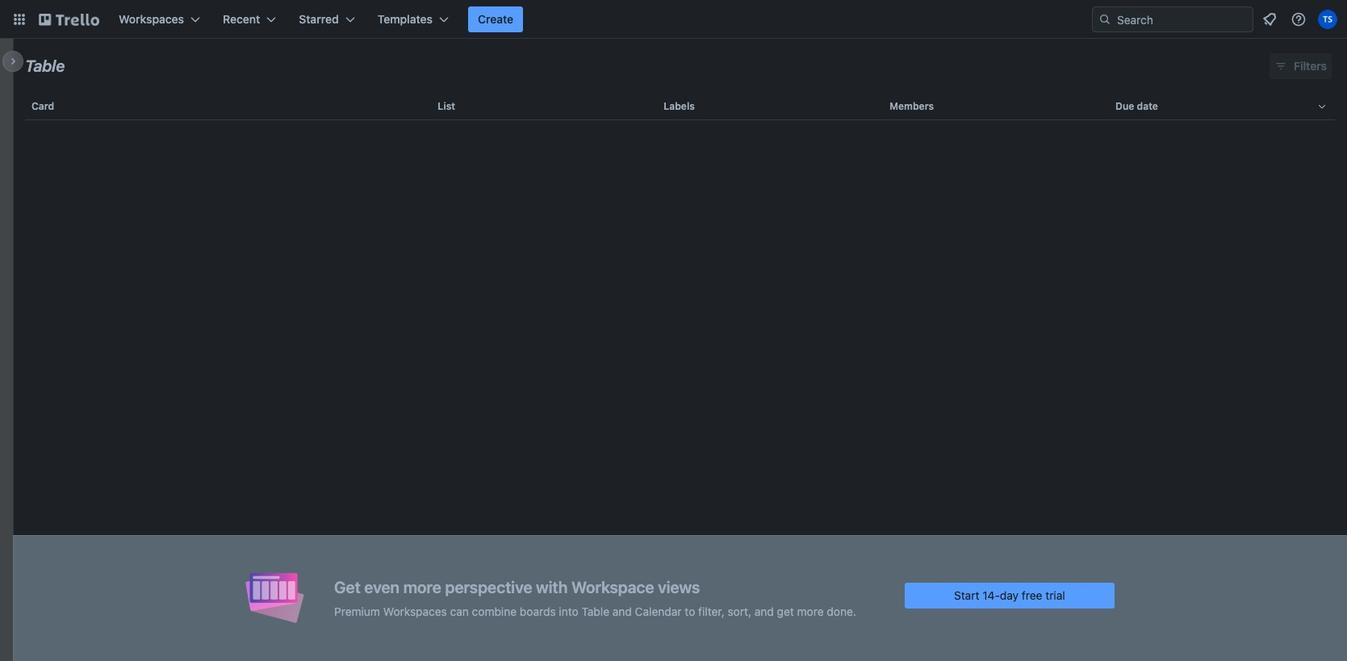 Task type: describe. For each thing, give the bounding box(es) containing it.
get even more perspective with workspace views premium workspaces can combine boards into table and calendar to filter, sort, and get more done.
[[334, 578, 856, 618]]

create
[[478, 12, 513, 26]]

2 and from the left
[[755, 604, 774, 618]]

start
[[954, 588, 979, 602]]

filters button
[[1270, 53, 1332, 79]]

get
[[777, 604, 794, 618]]

members button
[[883, 87, 1109, 126]]

list button
[[431, 87, 657, 126]]

labels button
[[657, 87, 883, 126]]

0 vertical spatial more
[[403, 578, 441, 596]]

0 vertical spatial table
[[25, 56, 65, 75]]

Table text field
[[25, 51, 65, 82]]

templates
[[377, 12, 433, 26]]

premium
[[334, 604, 380, 618]]

workspaces inside popup button
[[119, 12, 184, 26]]

even
[[364, 578, 400, 596]]

labels
[[664, 100, 695, 112]]

views
[[658, 578, 700, 596]]

primary element
[[0, 0, 1347, 39]]

search image
[[1099, 13, 1111, 26]]

day
[[1000, 588, 1019, 602]]

combine
[[472, 604, 517, 618]]

boards
[[520, 604, 556, 618]]

card
[[31, 100, 54, 112]]

recent button
[[213, 6, 286, 32]]

create button
[[468, 6, 523, 32]]

workspaces button
[[109, 6, 210, 32]]



Task type: locate. For each thing, give the bounding box(es) containing it.
1 vertical spatial table
[[582, 604, 609, 618]]

recent
[[223, 12, 260, 26]]

starred button
[[289, 6, 365, 32]]

1 horizontal spatial more
[[797, 604, 824, 618]]

row inside table
[[25, 87, 1335, 126]]

get
[[334, 578, 361, 596]]

row containing card
[[25, 87, 1335, 126]]

workspace
[[571, 578, 654, 596]]

back to home image
[[39, 6, 99, 32]]

perspective
[[445, 578, 532, 596]]

due
[[1116, 100, 1134, 112]]

members
[[890, 100, 934, 112]]

0 notifications image
[[1260, 10, 1279, 29]]

start 14-day free trial
[[954, 588, 1065, 602]]

starred
[[299, 12, 339, 26]]

date
[[1137, 100, 1158, 112]]

calendar
[[635, 604, 682, 618]]

to
[[685, 604, 695, 618]]

0 horizontal spatial table
[[25, 56, 65, 75]]

list
[[438, 100, 455, 112]]

0 vertical spatial workspaces
[[119, 12, 184, 26]]

due date
[[1116, 100, 1158, 112]]

table containing card
[[13, 87, 1347, 661]]

into
[[559, 604, 578, 618]]

more
[[403, 578, 441, 596], [797, 604, 824, 618]]

open information menu image
[[1291, 11, 1307, 27]]

table inside get even more perspective with workspace views premium workspaces can combine boards into table and calendar to filter, sort, and get more done.
[[582, 604, 609, 618]]

filters
[[1294, 59, 1327, 73]]

and
[[612, 604, 632, 618], [755, 604, 774, 618]]

trial
[[1045, 588, 1065, 602]]

table right into
[[582, 604, 609, 618]]

start 14-day free trial link
[[905, 582, 1115, 608]]

free
[[1022, 588, 1042, 602]]

table up "card" at the left top of page
[[25, 56, 65, 75]]

done.
[[827, 604, 856, 618]]

1 horizontal spatial workspaces
[[383, 604, 447, 618]]

0 horizontal spatial and
[[612, 604, 632, 618]]

1 vertical spatial more
[[797, 604, 824, 618]]

1 horizontal spatial and
[[755, 604, 774, 618]]

workspaces inside get even more perspective with workspace views premium workspaces can combine boards into table and calendar to filter, sort, and get more done.
[[383, 604, 447, 618]]

templates button
[[368, 6, 458, 32]]

with
[[536, 578, 568, 596]]

row
[[25, 87, 1335, 126]]

Search field
[[1111, 7, 1253, 31]]

table
[[13, 87, 1347, 661]]

filter,
[[698, 604, 725, 618]]

due date button
[[1109, 87, 1335, 126]]

can
[[450, 604, 469, 618]]

1 vertical spatial workspaces
[[383, 604, 447, 618]]

sort,
[[728, 604, 751, 618]]

0 horizontal spatial more
[[403, 578, 441, 596]]

and down the workspace
[[612, 604, 632, 618]]

card button
[[25, 87, 431, 126]]

1 horizontal spatial table
[[582, 604, 609, 618]]

0 horizontal spatial workspaces
[[119, 12, 184, 26]]

more right 'get'
[[797, 604, 824, 618]]

1 and from the left
[[612, 604, 632, 618]]

more right even
[[403, 578, 441, 596]]

table
[[25, 56, 65, 75], [582, 604, 609, 618]]

14-
[[982, 588, 1000, 602]]

tara schultz (taraschultz7) image
[[1318, 10, 1337, 29]]

and left 'get'
[[755, 604, 774, 618]]

workspaces
[[119, 12, 184, 26], [383, 604, 447, 618]]



Task type: vqa. For each thing, say whether or not it's contained in the screenshot.
filter, at the bottom right
yes



